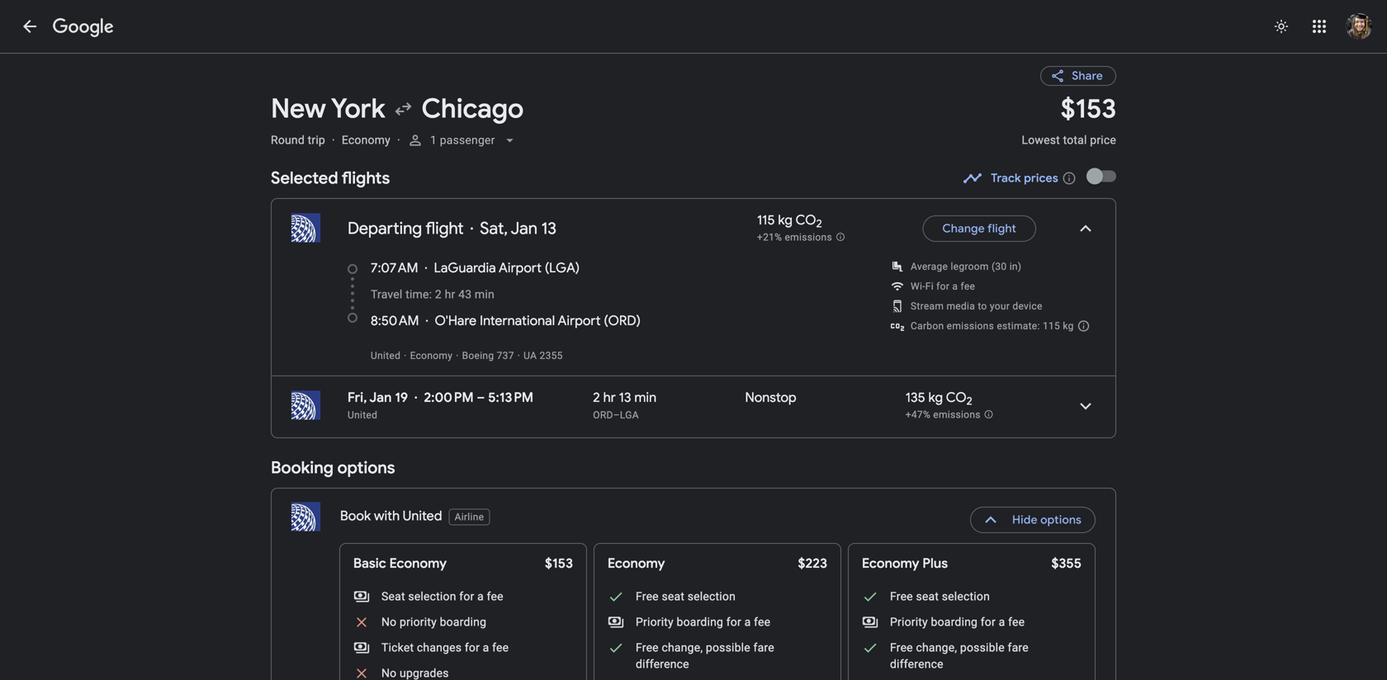 Task type: describe. For each thing, give the bounding box(es) containing it.
airline
[[455, 511, 484, 523]]

carbon emissions estimate: 115 kilograms element
[[911, 320, 1074, 332]]

$223
[[798, 555, 827, 572]]

free change, possible fare difference for economy
[[636, 641, 774, 671]]

new
[[271, 92, 326, 126]]

19
[[395, 389, 408, 406]]

kg for 135 kg co
[[928, 389, 943, 406]]

change
[[942, 221, 985, 236]]

booking
[[271, 457, 334, 478]]

(lga)
[[545, 260, 580, 277]]

priority
[[400, 616, 437, 629]]

hide options
[[1012, 513, 1082, 528]]

selection for economy plus
[[942, 590, 990, 604]]

737
[[497, 350, 514, 362]]

total
[[1063, 133, 1087, 147]]

to
[[978, 301, 987, 312]]

departing
[[348, 218, 422, 239]]

Arrival time: 8:50 AM. text field
[[371, 312, 419, 329]]

change, for economy
[[662, 641, 703, 655]]

difference for economy plus
[[890, 658, 943, 671]]

1 vertical spatial kg
[[1063, 320, 1074, 332]]

carbon emissions estimate: 115 kg
[[911, 320, 1074, 332]]

lowest
[[1022, 133, 1060, 147]]

1
[[430, 133, 437, 147]]

changes
[[417, 641, 462, 655]]

$153 for $153
[[545, 555, 573, 572]]

change, for economy plus
[[916, 641, 957, 655]]

2:00 pm
[[424, 389, 474, 406]]

options for hide options
[[1040, 513, 1082, 528]]

153 us dollars element
[[1061, 92, 1116, 126]]

13 for hr
[[619, 389, 631, 406]]

0 vertical spatial  image
[[470, 219, 473, 239]]

0 horizontal spatial hr
[[445, 288, 455, 301]]

8:50 am
[[371, 312, 419, 329]]

seat
[[381, 590, 405, 604]]

prices
[[1024, 171, 1058, 186]]

possible for economy plus
[[960, 641, 1005, 655]]

2 right time:
[[435, 288, 442, 301]]

main content containing new york
[[271, 53, 1116, 680]]

emissions for 115 kg co
[[785, 232, 832, 243]]

o'hare
[[435, 312, 477, 329]]

hide options button
[[970, 500, 1096, 540]]

wi-fi for a fee
[[911, 281, 975, 292]]

1 horizontal spatial  image
[[517, 350, 520, 362]]

change flight button
[[923, 209, 1036, 249]]

kg for 115 kg co
[[778, 212, 793, 229]]

flight for change flight
[[987, 221, 1016, 236]]

passenger
[[440, 133, 495, 147]]

5:13 pm
[[488, 389, 533, 406]]

(ord)
[[604, 312, 641, 329]]

2  image from the left
[[397, 133, 400, 147]]

your
[[990, 301, 1010, 312]]

1  image from the left
[[332, 133, 335, 147]]

york
[[331, 92, 385, 126]]

2 vertical spatial united
[[403, 508, 442, 525]]

list inside main content
[[272, 199, 1115, 438]]

+21% emissions
[[757, 232, 832, 243]]

media
[[947, 301, 975, 312]]

hr inside '2 hr 13 min ord – lga'
[[603, 389, 616, 406]]

basic economy
[[353, 555, 447, 572]]

return flight on friday, january 19. leaves o'hare international airport at 2:00 pm on friday, january 19 and arrives at laguardia airport at 5:13 pm on friday, january 19. element
[[348, 389, 533, 406]]

stream
[[911, 301, 944, 312]]

boeing 737
[[462, 350, 514, 362]]

min inside '2 hr 13 min ord – lga'
[[634, 389, 657, 406]]

share button
[[1040, 66, 1116, 86]]

book with united
[[340, 508, 442, 525]]

+47% emissions
[[906, 409, 981, 421]]

difference for economy
[[636, 658, 689, 671]]

115 kg co 2
[[757, 212, 822, 231]]

lga
[[620, 410, 639, 421]]

135 kg co 2
[[906, 389, 972, 408]]

total duration 2 hr 13 min. element
[[593, 389, 745, 409]]

legroom
[[951, 261, 989, 272]]

hide
[[1012, 513, 1038, 528]]

7:07 am
[[371, 260, 418, 277]]

flight details. return flight on friday, january 19. leaves o'hare international airport at 2:00 pm on friday, january 19 and arrives at laguardia airport at 5:13 pm on friday, january 19. image
[[1066, 386, 1106, 426]]

average
[[911, 261, 948, 272]]

learn more about tracked prices image
[[1062, 171, 1077, 186]]

flights
[[342, 168, 390, 189]]

Arrival time: 5:13 PM. text field
[[488, 389, 533, 406]]

0 vertical spatial airport
[[499, 260, 542, 277]]

chicago
[[422, 92, 524, 126]]

book
[[340, 508, 371, 525]]

sat, jan 13
[[480, 218, 556, 239]]

change appearance image
[[1262, 7, 1301, 46]]

in)
[[1010, 261, 1022, 272]]

laguardia
[[434, 260, 496, 277]]

free seat selection for economy plus
[[890, 590, 990, 604]]

track prices
[[991, 171, 1058, 186]]

new york
[[271, 92, 385, 126]]

boarding for economy plus
[[931, 616, 978, 629]]

estimate:
[[997, 320, 1040, 332]]

travel time: 2 hr 43 min
[[371, 288, 494, 301]]

loading results progress bar
[[0, 53, 1387, 56]]

time:
[[406, 288, 432, 301]]

2 hr 13 min ord – lga
[[593, 389, 657, 421]]



Task type: vqa. For each thing, say whether or not it's contained in the screenshot.
flight for Departing flight
yes



Task type: locate. For each thing, give the bounding box(es) containing it.
list containing departing flight
[[272, 199, 1115, 438]]

emissions down 115 kg co 2
[[785, 232, 832, 243]]

2 change, from the left
[[916, 641, 957, 655]]

trip
[[308, 133, 325, 147]]

1 priority boarding for a fee from the left
[[636, 616, 770, 629]]

co for 135 kg co
[[946, 389, 967, 406]]

0 horizontal spatial selection
[[408, 590, 456, 604]]

2 selection from the left
[[688, 590, 736, 604]]

flight for departing flight
[[426, 218, 464, 239]]

1 horizontal spatial jan
[[511, 218, 537, 239]]

 image
[[332, 133, 335, 147], [397, 133, 400, 147]]

co up +47% emissions
[[946, 389, 967, 406]]

115
[[757, 212, 775, 229], [1043, 320, 1060, 332]]

options inside the hide options dropdown button
[[1040, 513, 1082, 528]]

ord
[[593, 410, 613, 421]]

international
[[480, 312, 555, 329]]

Departure time: 2:00 PM. text field
[[424, 389, 474, 406]]

laguardia airport (lga)
[[434, 260, 580, 277]]

1 vertical spatial min
[[634, 389, 657, 406]]

co up the +21% emissions
[[796, 212, 816, 229]]

free change, possible fare difference
[[636, 641, 774, 671], [890, 641, 1029, 671]]

flight up (30
[[987, 221, 1016, 236]]

– left arrival time: 5:13 pm. text box
[[477, 389, 485, 406]]

round
[[271, 133, 305, 147]]

priority boarding for a fee for economy
[[636, 616, 770, 629]]

None text field
[[1022, 92, 1116, 162]]

 image left 1 on the top
[[397, 133, 400, 147]]

1 horizontal spatial  image
[[397, 133, 400, 147]]

 image right 737
[[517, 350, 520, 362]]

change flight
[[942, 221, 1016, 236]]

ua 2355
[[524, 350, 563, 362]]

co for 115 kg co
[[796, 212, 816, 229]]

travel
[[371, 288, 403, 301]]

selected flights
[[271, 168, 390, 189]]

1 vertical spatial –
[[613, 410, 620, 421]]

possible for economy
[[706, 641, 750, 655]]

0 horizontal spatial priority boarding for a fee
[[636, 616, 770, 629]]

free change, possible fare difference for economy plus
[[890, 641, 1029, 671]]

2 inside 115 kg co 2
[[816, 217, 822, 231]]

free
[[636, 590, 659, 604], [890, 590, 913, 604], [636, 641, 659, 655], [890, 641, 913, 655]]

0 horizontal spatial difference
[[636, 658, 689, 671]]

1 change, from the left
[[662, 641, 703, 655]]

with
[[374, 508, 400, 525]]

+47%
[[906, 409, 931, 421]]

hr
[[445, 288, 455, 301], [603, 389, 616, 406]]

2 difference from the left
[[890, 658, 943, 671]]

13 for jan
[[541, 218, 556, 239]]

co inside the 135 kg co 2
[[946, 389, 967, 406]]

emissions for 135 kg co
[[933, 409, 981, 421]]

seat for economy
[[662, 590, 685, 604]]

1 horizontal spatial difference
[[890, 658, 943, 671]]

0 vertical spatial min
[[475, 288, 494, 301]]

1 horizontal spatial hr
[[603, 389, 616, 406]]

priority
[[636, 616, 674, 629], [890, 616, 928, 629]]

hr up 'ord' at the bottom of the page
[[603, 389, 616, 406]]

flight inside button
[[987, 221, 1016, 236]]

3 boarding from the left
[[931, 616, 978, 629]]

 image
[[470, 219, 473, 239], [517, 350, 520, 362]]

0 vertical spatial 115
[[757, 212, 775, 229]]

nonstop flight. element
[[745, 389, 796, 409]]

0 horizontal spatial 13
[[541, 218, 556, 239]]

jan right sat,
[[511, 218, 537, 239]]

0 vertical spatial $153
[[1061, 92, 1116, 126]]

1 horizontal spatial airport
[[558, 312, 601, 329]]

0 horizontal spatial flight
[[426, 218, 464, 239]]

0 horizontal spatial $153
[[545, 555, 573, 572]]

0 vertical spatial united
[[371, 350, 401, 362]]

2 free seat selection from the left
[[890, 590, 990, 604]]

$153 lowest total price
[[1022, 92, 1116, 147]]

13
[[541, 218, 556, 239], [619, 389, 631, 406]]

0 vertical spatial jan
[[511, 218, 537, 239]]

– inside '2 hr 13 min ord – lga'
[[613, 410, 620, 421]]

priority boarding for a fee for economy plus
[[890, 616, 1025, 629]]

1 horizontal spatial possible
[[960, 641, 1005, 655]]

seat
[[662, 590, 685, 604], [916, 590, 939, 604]]

0 vertical spatial –
[[477, 389, 485, 406]]

Departure time: 7:07 AM. text field
[[371, 260, 418, 277]]

1 fare from the left
[[753, 641, 774, 655]]

2 inside the 135 kg co 2
[[967, 394, 972, 408]]

 image right trip
[[332, 133, 335, 147]]

1 horizontal spatial kg
[[928, 389, 943, 406]]

basic
[[353, 555, 386, 572]]

0 horizontal spatial 115
[[757, 212, 775, 229]]

plus
[[923, 555, 948, 572]]

options for booking options
[[337, 457, 395, 478]]

2 priority from the left
[[890, 616, 928, 629]]

3 selection from the left
[[942, 590, 990, 604]]

1 selection from the left
[[408, 590, 456, 604]]

0 horizontal spatial airport
[[499, 260, 542, 277]]

0 vertical spatial co
[[796, 212, 816, 229]]

priority boarding for a fee
[[636, 616, 770, 629], [890, 616, 1025, 629]]

13 inside '2 hr 13 min ord – lga'
[[619, 389, 631, 406]]

0 vertical spatial emissions
[[785, 232, 832, 243]]

o'hare international airport (ord)
[[435, 312, 641, 329]]

115 up +21%
[[757, 212, 775, 229]]

round trip
[[271, 133, 325, 147]]

airport left (ord)
[[558, 312, 601, 329]]

main content
[[271, 53, 1116, 680]]

1 free seat selection from the left
[[636, 590, 736, 604]]

0 horizontal spatial jan
[[369, 389, 392, 406]]

2 up 'ord' at the bottom of the page
[[593, 389, 600, 406]]

fri,
[[348, 389, 367, 406]]

$153 inside $153 lowest total price
[[1061, 92, 1116, 126]]

2 boarding from the left
[[677, 616, 723, 629]]

2 horizontal spatial kg
[[1063, 320, 1074, 332]]

1 priority from the left
[[636, 616, 674, 629]]

2 free change, possible fare difference from the left
[[890, 641, 1029, 671]]

0 horizontal spatial change,
[[662, 641, 703, 655]]

1 vertical spatial airport
[[558, 312, 601, 329]]

device
[[1013, 301, 1042, 312]]

1 horizontal spatial seat
[[916, 590, 939, 604]]

boarding for economy
[[677, 616, 723, 629]]

carbon
[[911, 320, 944, 332]]

1 horizontal spatial options
[[1040, 513, 1082, 528]]

share
[[1072, 69, 1103, 83]]

New York to Chicago and back text field
[[271, 92, 1002, 126]]

0 horizontal spatial co
[[796, 212, 816, 229]]

1 horizontal spatial free change, possible fare difference
[[890, 641, 1029, 671]]

fee
[[961, 281, 975, 292], [487, 590, 503, 604], [754, 616, 770, 629], [1008, 616, 1025, 629], [492, 641, 509, 655]]

0 horizontal spatial possible
[[706, 641, 750, 655]]

2 horizontal spatial boarding
[[931, 616, 978, 629]]

price
[[1090, 133, 1116, 147]]

possible
[[706, 641, 750, 655], [960, 641, 1005, 655]]

1 vertical spatial united
[[348, 410, 377, 421]]

0 horizontal spatial  image
[[332, 133, 335, 147]]

emissions down stream media to your device
[[947, 320, 994, 332]]

0 horizontal spatial seat
[[662, 590, 685, 604]]

united right "with"
[[403, 508, 442, 525]]

selected
[[271, 168, 338, 189]]

no
[[381, 616, 397, 629]]

min right 43
[[475, 288, 494, 301]]

1 seat from the left
[[662, 590, 685, 604]]

1 horizontal spatial 13
[[619, 389, 631, 406]]

0 horizontal spatial free seat selection
[[636, 590, 736, 604]]

boeing
[[462, 350, 494, 362]]

0 vertical spatial kg
[[778, 212, 793, 229]]

kg up +47% emissions
[[928, 389, 943, 406]]

co inside 115 kg co 2
[[796, 212, 816, 229]]

kg inside 115 kg co 2
[[778, 212, 793, 229]]

0 horizontal spatial options
[[337, 457, 395, 478]]

1 horizontal spatial priority boarding for a fee
[[890, 616, 1025, 629]]

1 horizontal spatial priority
[[890, 616, 928, 629]]

2 seat from the left
[[916, 590, 939, 604]]

0 horizontal spatial free change, possible fare difference
[[636, 641, 774, 671]]

kg
[[778, 212, 793, 229], [1063, 320, 1074, 332], [928, 389, 943, 406]]

1 passenger button
[[400, 121, 525, 160]]

2 fare from the left
[[1008, 641, 1029, 655]]

–
[[477, 389, 485, 406], [613, 410, 620, 421]]

stream media to your device
[[911, 301, 1042, 312]]

economy
[[342, 133, 391, 147], [410, 350, 453, 362], [389, 555, 447, 572], [608, 555, 665, 572], [862, 555, 919, 572]]

1 horizontal spatial co
[[946, 389, 967, 406]]

free seat selection for economy
[[636, 590, 736, 604]]

jan for fri,
[[369, 389, 392, 406]]

1 horizontal spatial 115
[[1043, 320, 1060, 332]]

1 vertical spatial $153
[[545, 555, 573, 572]]

1 difference from the left
[[636, 658, 689, 671]]

go back image
[[20, 17, 40, 36]]

fare for $355
[[1008, 641, 1029, 655]]

0 vertical spatial hr
[[445, 288, 455, 301]]

emissions down the 135 kg co 2 at the bottom right of the page
[[933, 409, 981, 421]]

1 horizontal spatial selection
[[688, 590, 736, 604]]

priority for economy plus
[[890, 616, 928, 629]]

none text field containing $153
[[1022, 92, 1116, 162]]

seat for economy plus
[[916, 590, 939, 604]]

2
[[816, 217, 822, 231], [435, 288, 442, 301], [593, 389, 600, 406], [967, 394, 972, 408]]

list
[[272, 199, 1115, 438]]

1 vertical spatial options
[[1040, 513, 1082, 528]]

for
[[936, 281, 950, 292], [459, 590, 474, 604], [726, 616, 741, 629], [981, 616, 996, 629], [465, 641, 480, 655]]

change,
[[662, 641, 703, 655], [916, 641, 957, 655]]

1 passenger
[[430, 133, 495, 147]]

2 inside '2 hr 13 min ord – lga'
[[593, 389, 600, 406]]

0 vertical spatial 13
[[541, 218, 556, 239]]

0 horizontal spatial kg
[[778, 212, 793, 229]]

options up book
[[337, 457, 395, 478]]

115 right 'estimate:'
[[1043, 320, 1060, 332]]

sat,
[[480, 218, 508, 239]]

jan for sat,
[[511, 218, 537, 239]]

economy plus
[[862, 555, 948, 572]]

1 horizontal spatial –
[[613, 410, 620, 421]]

flight up laguardia
[[426, 218, 464, 239]]

emissions
[[785, 232, 832, 243], [947, 320, 994, 332], [933, 409, 981, 421]]

2 horizontal spatial selection
[[942, 590, 990, 604]]

1 vertical spatial jan
[[369, 389, 392, 406]]

13 up (lga)
[[541, 218, 556, 239]]

2 vertical spatial emissions
[[933, 409, 981, 421]]

nonstop
[[745, 389, 796, 406]]

0 horizontal spatial priority
[[636, 616, 674, 629]]

2 possible from the left
[[960, 641, 1005, 655]]

1 free change, possible fare difference from the left
[[636, 641, 774, 671]]

co
[[796, 212, 816, 229], [946, 389, 967, 406]]

2 priority boarding for a fee from the left
[[890, 616, 1025, 629]]

2 up the +21% emissions
[[816, 217, 822, 231]]

115 inside 115 kg co 2
[[757, 212, 775, 229]]

1 vertical spatial co
[[946, 389, 967, 406]]

2:00 pm – 5:13 pm
[[424, 389, 533, 406]]

1 possible from the left
[[706, 641, 750, 655]]

1 horizontal spatial min
[[634, 389, 657, 406]]

1 horizontal spatial boarding
[[677, 616, 723, 629]]

kg right 'estimate:'
[[1063, 320, 1074, 332]]

0 horizontal spatial min
[[475, 288, 494, 301]]

average legroom (30 in)
[[911, 261, 1022, 272]]

ticket
[[381, 641, 414, 655]]

options right hide
[[1040, 513, 1082, 528]]

fi
[[925, 281, 934, 292]]

boarding
[[440, 616, 486, 629], [677, 616, 723, 629], [931, 616, 978, 629]]

united down 8:50 am
[[371, 350, 401, 362]]

1 horizontal spatial flight
[[987, 221, 1016, 236]]

jan left 19
[[369, 389, 392, 406]]

135
[[906, 389, 925, 406]]

1 horizontal spatial $153
[[1061, 92, 1116, 126]]

kg inside the 135 kg co 2
[[928, 389, 943, 406]]

1 horizontal spatial fare
[[1008, 641, 1029, 655]]

selection
[[408, 590, 456, 604], [688, 590, 736, 604], [942, 590, 990, 604]]

1 vertical spatial emissions
[[947, 320, 994, 332]]

0 horizontal spatial fare
[[753, 641, 774, 655]]

0 horizontal spatial –
[[477, 389, 485, 406]]

fare for $223
[[753, 641, 774, 655]]

1 vertical spatial  image
[[517, 350, 520, 362]]

0 horizontal spatial  image
[[470, 219, 473, 239]]

hr left 43
[[445, 288, 455, 301]]

airport
[[499, 260, 542, 277], [558, 312, 601, 329]]

+21%
[[757, 232, 782, 243]]

2 vertical spatial kg
[[928, 389, 943, 406]]

fri, jan 19
[[348, 389, 408, 406]]

43
[[458, 288, 472, 301]]

selection for economy
[[688, 590, 736, 604]]

 image left sat,
[[470, 219, 473, 239]]

min up lga
[[634, 389, 657, 406]]

no priority boarding
[[381, 616, 486, 629]]

airport down sat, jan 13
[[499, 260, 542, 277]]

0 vertical spatial options
[[337, 457, 395, 478]]

1 vertical spatial 115
[[1043, 320, 1060, 332]]

priority for economy
[[636, 616, 674, 629]]

2 up +47% emissions
[[967, 394, 972, 408]]

$153
[[1061, 92, 1116, 126], [545, 555, 573, 572]]

(30
[[992, 261, 1007, 272]]

13 up lga
[[619, 389, 631, 406]]

1 horizontal spatial free seat selection
[[890, 590, 990, 604]]

1 horizontal spatial change,
[[916, 641, 957, 655]]

booking options
[[271, 457, 395, 478]]

kg up the +21% emissions
[[778, 212, 793, 229]]

1 boarding from the left
[[440, 616, 486, 629]]

$153 for $153 lowest total price
[[1061, 92, 1116, 126]]

– down total duration 2 hr 13 min. element
[[613, 410, 620, 421]]

1 vertical spatial 13
[[619, 389, 631, 406]]

$355
[[1051, 555, 1082, 572]]

wi-
[[911, 281, 925, 292]]

departing flight
[[348, 218, 464, 239]]

ticket changes for a fee
[[381, 641, 509, 655]]

0 horizontal spatial boarding
[[440, 616, 486, 629]]

united down fri,
[[348, 410, 377, 421]]

1 vertical spatial hr
[[603, 389, 616, 406]]

free seat selection
[[636, 590, 736, 604], [890, 590, 990, 604]]

jan
[[511, 218, 537, 239], [369, 389, 392, 406]]

options
[[337, 457, 395, 478], [1040, 513, 1082, 528]]

seat selection for a fee
[[381, 590, 503, 604]]



